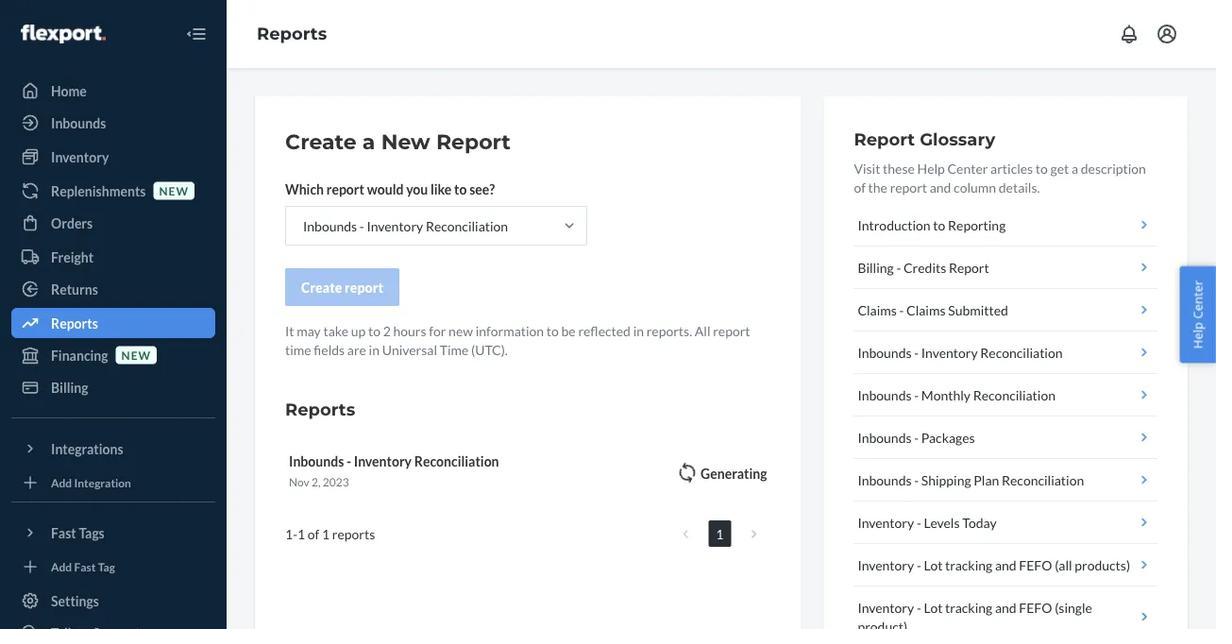 Task type: describe. For each thing, give the bounding box(es) containing it.
nov
[[289, 475, 310, 489]]

inventory - lot tracking and fefo (single product)
[[858, 599, 1093, 629]]

fast inside dropdown button
[[51, 525, 76, 541]]

inbounds link
[[11, 108, 215, 138]]

settings
[[51, 593, 99, 609]]

which
[[285, 181, 324, 197]]

of inside the visit these help center articles to get a description of the report and column details.
[[854, 179, 866, 195]]

generating
[[701, 465, 768, 481]]

inventory inside inbounds - inventory reconciliation nov 2, 2023
[[354, 453, 412, 469]]

reporting
[[949, 217, 1006, 233]]

create report
[[301, 279, 384, 295]]

0 vertical spatial inbounds - inventory reconciliation
[[303, 218, 508, 234]]

reconciliation inside inbounds - inventory reconciliation nov 2, 2023
[[415, 453, 499, 469]]

to right like
[[454, 181, 467, 197]]

add for add integration
[[51, 476, 72, 489]]

report for billing - credits report
[[949, 259, 990, 275]]

it may take up to 2 hours for new information to be reflected in reports. all report time fields are in universal time (utc).
[[285, 323, 751, 358]]

flexport logo image
[[21, 25, 106, 43]]

to inside the visit these help center articles to get a description of the report and column details.
[[1036, 160, 1049, 176]]

inbounds inside inbounds - inventory reconciliation nov 2, 2023
[[289, 453, 344, 469]]

create for create a new report
[[285, 129, 357, 154]]

orders
[[51, 215, 93, 231]]

product)
[[858, 618, 908, 629]]

these
[[883, 160, 915, 176]]

- inside inbounds - inventory reconciliation nov 2, 2023
[[347, 453, 351, 469]]

report inside the visit these help center articles to get a description of the report and column details.
[[891, 179, 928, 195]]

2
[[383, 323, 391, 339]]

3 1 from the left
[[322, 526, 330, 542]]

reflected
[[579, 323, 631, 339]]

0 horizontal spatial in
[[369, 342, 380, 358]]

- for inventory - lot tracking and fefo (single product) button
[[917, 599, 922, 615]]

integration
[[74, 476, 131, 489]]

lot for inventory - lot tracking and fefo (single product)
[[924, 599, 943, 615]]

up
[[351, 323, 366, 339]]

fields
[[314, 342, 345, 358]]

products)
[[1075, 557, 1131, 573]]

open account menu image
[[1156, 23, 1179, 45]]

tag
[[98, 560, 115, 573]]

articles
[[991, 160, 1034, 176]]

a inside the visit these help center articles to get a description of the report and column details.
[[1072, 160, 1079, 176]]

center inside button
[[1190, 280, 1207, 319]]

visit these help center articles to get a description of the report and column details.
[[854, 160, 1147, 195]]

tracking for (all
[[946, 557, 993, 573]]

add integration link
[[11, 471, 215, 494]]

report inside button
[[345, 279, 384, 295]]

inventory inside inventory - lot tracking and fefo (single product)
[[858, 599, 915, 615]]

close navigation image
[[185, 23, 208, 45]]

0 horizontal spatial a
[[363, 129, 375, 154]]

universal
[[382, 342, 437, 358]]

add fast tag link
[[11, 556, 215, 578]]

- for inventory - levels today button
[[917, 514, 922, 530]]

add fast tag
[[51, 560, 115, 573]]

(single
[[1055, 599, 1093, 615]]

plan
[[974, 472, 1000, 488]]

orders link
[[11, 208, 215, 238]]

be
[[562, 323, 576, 339]]

today
[[963, 514, 997, 530]]

details.
[[999, 179, 1041, 195]]

hours
[[393, 323, 427, 339]]

add integration
[[51, 476, 131, 489]]

freight link
[[11, 242, 215, 272]]

introduction
[[858, 217, 931, 233]]

glossary
[[920, 128, 996, 149]]

1 horizontal spatial in
[[634, 323, 644, 339]]

- for claims - claims submitted button
[[900, 302, 904, 318]]

1 vertical spatial reports
[[51, 315, 98, 331]]

introduction to reporting button
[[854, 204, 1158, 247]]

report glossary
[[854, 128, 996, 149]]

levels
[[924, 514, 960, 530]]

and inside the visit these help center articles to get a description of the report and column details.
[[930, 179, 952, 195]]

visit
[[854, 160, 881, 176]]

inbounds - packages
[[858, 429, 976, 445]]

settings link
[[11, 586, 215, 616]]

inbounds - shipping plan reconciliation button
[[854, 459, 1158, 502]]

returns
[[51, 281, 98, 297]]

inbounds inside inbounds - packages button
[[858, 429, 912, 445]]

introduction to reporting
[[858, 217, 1006, 233]]

shipping
[[922, 472, 972, 488]]

reports.
[[647, 323, 693, 339]]

inbounds inside inbounds - shipping plan reconciliation button
[[858, 472, 912, 488]]

fast tags
[[51, 525, 105, 541]]

- for billing - credits report button
[[897, 259, 902, 275]]

all
[[695, 323, 711, 339]]

inventory - levels today button
[[854, 502, 1158, 544]]

2023
[[323, 475, 349, 489]]

inbounds - inventory reconciliation inside button
[[858, 344, 1063, 360]]

1 claims from the left
[[858, 302, 897, 318]]

fefo for (all
[[1020, 557, 1053, 573]]

1 link
[[709, 521, 732, 547]]

integrations
[[51, 441, 123, 457]]

open notifications image
[[1119, 23, 1141, 45]]

inventory inside button
[[922, 344, 978, 360]]

inbounds - inventory reconciliation button
[[854, 332, 1158, 374]]

are
[[348, 342, 366, 358]]

claims - claims submitted
[[858, 302, 1009, 318]]

see?
[[470, 181, 495, 197]]

fast tags button
[[11, 518, 215, 548]]

new
[[381, 129, 431, 154]]

help center button
[[1180, 266, 1217, 363]]

you
[[406, 181, 428, 197]]

1 - 1 of 1 reports
[[285, 526, 375, 542]]

report inside it may take up to 2 hours for new information to be reflected in reports. all report time fields are in universal time (utc).
[[713, 323, 751, 339]]

may
[[297, 323, 321, 339]]

- for inventory - lot tracking and fefo (all products) button
[[917, 557, 922, 573]]



Task type: vqa. For each thing, say whether or not it's contained in the screenshot.
"Create Order"
no



Task type: locate. For each thing, give the bounding box(es) containing it.
0 vertical spatial new
[[159, 184, 189, 197]]

new
[[159, 184, 189, 197], [449, 323, 473, 339], [121, 348, 151, 362]]

claims down billing - credits report
[[858, 302, 897, 318]]

0 vertical spatial reports
[[257, 23, 327, 44]]

it
[[285, 323, 294, 339]]

tags
[[79, 525, 105, 541]]

add for add fast tag
[[51, 560, 72, 573]]

inbounds left packages
[[858, 429, 912, 445]]

fefo left "(single"
[[1020, 599, 1053, 615]]

get
[[1051, 160, 1070, 176]]

billing link
[[11, 372, 215, 402]]

2 lot from the top
[[924, 599, 943, 615]]

1 vertical spatial tracking
[[946, 599, 993, 615]]

column
[[954, 179, 997, 195]]

inventory - lot tracking and fefo (all products)
[[858, 557, 1131, 573]]

report inside button
[[949, 259, 990, 275]]

integrations button
[[11, 434, 215, 464]]

inbounds inside button
[[858, 344, 912, 360]]

for
[[429, 323, 446, 339]]

1 vertical spatial fefo
[[1020, 599, 1053, 615]]

tracking down inventory - lot tracking and fefo (all products)
[[946, 599, 993, 615]]

fefo inside inventory - lot tracking and fefo (single product)
[[1020, 599, 1053, 615]]

lot inside inventory - lot tracking and fefo (single product)
[[924, 599, 943, 615]]

and left column
[[930, 179, 952, 195]]

description
[[1082, 160, 1147, 176]]

- for inbounds - shipping plan reconciliation button
[[915, 472, 919, 488]]

report up up
[[345, 279, 384, 295]]

0 vertical spatial tracking
[[946, 557, 993, 573]]

claims
[[858, 302, 897, 318], [907, 302, 946, 318]]

0 vertical spatial center
[[948, 160, 989, 176]]

report
[[891, 179, 928, 195], [327, 181, 365, 197], [345, 279, 384, 295], [713, 323, 751, 339]]

0 vertical spatial help
[[918, 160, 945, 176]]

new up the time
[[449, 323, 473, 339]]

reconciliation inside button
[[1002, 472, 1085, 488]]

1 vertical spatial a
[[1072, 160, 1079, 176]]

which report would you like to see?
[[285, 181, 495, 197]]

0 vertical spatial in
[[634, 323, 644, 339]]

monthly
[[922, 387, 971, 403]]

tracking down today
[[946, 557, 993, 573]]

to left 2
[[368, 323, 381, 339]]

1 vertical spatial new
[[449, 323, 473, 339]]

would
[[367, 181, 404, 197]]

1 horizontal spatial claims
[[907, 302, 946, 318]]

inventory - lot tracking and fefo (all products) button
[[854, 544, 1158, 587]]

inbounds - inventory reconciliation nov 2, 2023
[[289, 453, 499, 489]]

of left the
[[854, 179, 866, 195]]

0 vertical spatial fefo
[[1020, 557, 1053, 573]]

report down reporting
[[949, 259, 990, 275]]

1 1 from the left
[[285, 526, 293, 542]]

0 horizontal spatial of
[[308, 526, 320, 542]]

- inside inventory - lot tracking and fefo (single product)
[[917, 599, 922, 615]]

fefo
[[1020, 557, 1053, 573], [1020, 599, 1053, 615]]

a
[[363, 129, 375, 154], [1072, 160, 1079, 176]]

take
[[324, 323, 349, 339]]

financing
[[51, 347, 108, 363]]

billing down "introduction"
[[858, 259, 894, 275]]

tracking inside inventory - lot tracking and fefo (single product)
[[946, 599, 993, 615]]

report up see?
[[436, 129, 511, 154]]

1 lot from the top
[[924, 557, 943, 573]]

lot for inventory - lot tracking and fefo (all products)
[[924, 557, 943, 573]]

fast
[[51, 525, 76, 541], [74, 560, 96, 573]]

credits
[[904, 259, 947, 275]]

1 horizontal spatial a
[[1072, 160, 1079, 176]]

2 add from the top
[[51, 560, 72, 573]]

submitted
[[949, 302, 1009, 318]]

1 vertical spatial add
[[51, 560, 72, 573]]

2 horizontal spatial report
[[949, 259, 990, 275]]

2 vertical spatial new
[[121, 348, 151, 362]]

1
[[285, 526, 293, 542], [298, 526, 305, 542], [322, 526, 330, 542], [716, 526, 724, 542]]

information
[[476, 323, 544, 339]]

inbounds inside inbounds link
[[51, 115, 106, 131]]

help inside the visit these help center articles to get a description of the report and column details.
[[918, 160, 945, 176]]

0 vertical spatial a
[[363, 129, 375, 154]]

report for create a new report
[[436, 129, 511, 154]]

to inside 'button'
[[934, 217, 946, 233]]

fast left tag
[[74, 560, 96, 573]]

report right all
[[713, 323, 751, 339]]

fast left tags
[[51, 525, 76, 541]]

reconciliation
[[426, 218, 508, 234], [981, 344, 1063, 360], [974, 387, 1056, 403], [415, 453, 499, 469], [1002, 472, 1085, 488]]

1 horizontal spatial reports link
[[257, 23, 327, 44]]

add up settings
[[51, 560, 72, 573]]

inventory - levels today
[[858, 514, 997, 530]]

home link
[[11, 76, 215, 106]]

1 vertical spatial lot
[[924, 599, 943, 615]]

tracking for (single
[[946, 599, 993, 615]]

new for financing
[[121, 348, 151, 362]]

lot down inventory - lot tracking and fefo (all products)
[[924, 599, 943, 615]]

inbounds - monthly reconciliation
[[858, 387, 1056, 403]]

billing - credits report
[[858, 259, 990, 275]]

a left new
[[363, 129, 375, 154]]

billing for billing
[[51, 379, 88, 395]]

0 vertical spatial add
[[51, 476, 72, 489]]

1 tracking from the top
[[946, 557, 993, 573]]

inbounds down home
[[51, 115, 106, 131]]

claims - claims submitted button
[[854, 289, 1158, 332]]

billing down the financing
[[51, 379, 88, 395]]

time
[[440, 342, 469, 358]]

create report button
[[285, 268, 400, 306]]

0 vertical spatial fast
[[51, 525, 76, 541]]

0 horizontal spatial center
[[948, 160, 989, 176]]

0 horizontal spatial inbounds - inventory reconciliation
[[303, 218, 508, 234]]

add left integration
[[51, 476, 72, 489]]

1 vertical spatial fast
[[74, 560, 96, 573]]

inbounds down inbounds - packages
[[858, 472, 912, 488]]

like
[[431, 181, 452, 197]]

replenishments
[[51, 183, 146, 199]]

and for inventory - lot tracking and fefo (single product)
[[996, 599, 1017, 615]]

inbounds - packages button
[[854, 417, 1158, 459]]

0 horizontal spatial report
[[436, 129, 511, 154]]

-
[[360, 218, 364, 234], [897, 259, 902, 275], [900, 302, 904, 318], [915, 344, 919, 360], [915, 387, 919, 403], [915, 429, 919, 445], [347, 453, 351, 469], [915, 472, 919, 488], [917, 514, 922, 530], [293, 526, 298, 542], [917, 557, 922, 573], [917, 599, 922, 615]]

chevron left image
[[683, 528, 689, 541]]

0 horizontal spatial claims
[[858, 302, 897, 318]]

fefo for (single
[[1020, 599, 1053, 615]]

freight
[[51, 249, 94, 265]]

inbounds - monthly reconciliation button
[[854, 374, 1158, 417]]

inventory link
[[11, 142, 215, 172]]

2 1 from the left
[[298, 526, 305, 542]]

reports
[[332, 526, 375, 542]]

lot down inventory - levels today
[[924, 557, 943, 573]]

1 vertical spatial create
[[301, 279, 342, 295]]

0 horizontal spatial new
[[121, 348, 151, 362]]

0 vertical spatial reports link
[[257, 23, 327, 44]]

1 horizontal spatial billing
[[858, 259, 894, 275]]

1 vertical spatial help
[[1190, 322, 1207, 349]]

fefo left (all
[[1020, 557, 1053, 573]]

1 horizontal spatial center
[[1190, 280, 1207, 319]]

create for create report
[[301, 279, 342, 295]]

1 horizontal spatial new
[[159, 184, 189, 197]]

2 fefo from the top
[[1020, 599, 1053, 615]]

1 vertical spatial and
[[996, 557, 1017, 573]]

inbounds up inbounds - packages
[[858, 387, 912, 403]]

time
[[285, 342, 311, 358]]

2 claims from the left
[[907, 302, 946, 318]]

inbounds
[[51, 115, 106, 131], [303, 218, 357, 234], [858, 344, 912, 360], [858, 387, 912, 403], [858, 429, 912, 445], [289, 453, 344, 469], [858, 472, 912, 488]]

1 vertical spatial inbounds - inventory reconciliation
[[858, 344, 1063, 360]]

inventory
[[51, 149, 109, 165], [367, 218, 423, 234], [922, 344, 978, 360], [354, 453, 412, 469], [858, 514, 915, 530], [858, 557, 915, 573], [858, 599, 915, 615]]

- for the inbounds - inventory reconciliation button
[[915, 344, 919, 360]]

0 vertical spatial lot
[[924, 557, 943, 573]]

tracking
[[946, 557, 993, 573], [946, 599, 993, 615]]

to left reporting
[[934, 217, 946, 233]]

home
[[51, 83, 87, 99]]

center inside the visit these help center articles to get a description of the report and column details.
[[948, 160, 989, 176]]

1 fefo from the top
[[1020, 557, 1053, 573]]

billing - credits report button
[[854, 247, 1158, 289]]

2 vertical spatial reports
[[285, 399, 355, 419]]

claims down credits on the top
[[907, 302, 946, 318]]

reports
[[257, 23, 327, 44], [51, 315, 98, 331], [285, 399, 355, 419]]

report left the 'would'
[[327, 181, 365, 197]]

1 horizontal spatial help
[[1190, 322, 1207, 349]]

packages
[[922, 429, 976, 445]]

create a new report
[[285, 129, 511, 154]]

report
[[854, 128, 916, 149], [436, 129, 511, 154], [949, 259, 990, 275]]

create up may
[[301, 279, 342, 295]]

4 1 from the left
[[716, 526, 724, 542]]

new up "orders" link
[[159, 184, 189, 197]]

inbounds down claims - claims submitted
[[858, 344, 912, 360]]

0 horizontal spatial billing
[[51, 379, 88, 395]]

inbounds inside inbounds - monthly reconciliation button
[[858, 387, 912, 403]]

inventory - lot tracking and fefo (single product) button
[[854, 587, 1158, 629]]

to
[[1036, 160, 1049, 176], [454, 181, 467, 197], [934, 217, 946, 233], [368, 323, 381, 339], [547, 323, 559, 339]]

billing inside button
[[858, 259, 894, 275]]

2 tracking from the top
[[946, 599, 993, 615]]

0 vertical spatial and
[[930, 179, 952, 195]]

- for inbounds - packages button
[[915, 429, 919, 445]]

lot
[[924, 557, 943, 573], [924, 599, 943, 615]]

and down inventory - lot tracking and fefo (all products) button
[[996, 599, 1017, 615]]

0 vertical spatial billing
[[858, 259, 894, 275]]

reconciliation inside button
[[974, 387, 1056, 403]]

chevron right image
[[751, 528, 757, 541]]

in right are
[[369, 342, 380, 358]]

billing for billing - credits report
[[858, 259, 894, 275]]

- for inbounds - monthly reconciliation button
[[915, 387, 919, 403]]

1 vertical spatial in
[[369, 342, 380, 358]]

new inside it may take up to 2 hours for new information to be reflected in reports. all report time fields are in universal time (utc).
[[449, 323, 473, 339]]

to left get
[[1036, 160, 1049, 176]]

(all
[[1055, 557, 1073, 573]]

to left be
[[547, 323, 559, 339]]

0 horizontal spatial reports link
[[11, 308, 215, 338]]

1 vertical spatial billing
[[51, 379, 88, 395]]

- inside button
[[915, 387, 919, 403]]

and for inventory - lot tracking and fefo (all products)
[[996, 557, 1017, 573]]

1 vertical spatial of
[[308, 526, 320, 542]]

create up which
[[285, 129, 357, 154]]

help center
[[1190, 280, 1207, 349]]

1 horizontal spatial inbounds - inventory reconciliation
[[858, 344, 1063, 360]]

inbounds up 2,
[[289, 453, 344, 469]]

inbounds - inventory reconciliation up inbounds - monthly reconciliation
[[858, 344, 1063, 360]]

a right get
[[1072, 160, 1079, 176]]

reconciliation inside button
[[981, 344, 1063, 360]]

inbounds - inventory reconciliation down 'you'
[[303, 218, 508, 234]]

in left the reports.
[[634, 323, 644, 339]]

0 vertical spatial of
[[854, 179, 866, 195]]

returns link
[[11, 274, 215, 304]]

center
[[948, 160, 989, 176], [1190, 280, 1207, 319]]

help inside button
[[1190, 322, 1207, 349]]

1 add from the top
[[51, 476, 72, 489]]

the
[[869, 179, 888, 195]]

1 horizontal spatial report
[[854, 128, 916, 149]]

of left reports
[[308, 526, 320, 542]]

report up these
[[854, 128, 916, 149]]

2,
[[312, 475, 321, 489]]

and down inventory - levels today button
[[996, 557, 1017, 573]]

2 horizontal spatial new
[[449, 323, 473, 339]]

0 vertical spatial create
[[285, 129, 357, 154]]

1 vertical spatial reports link
[[11, 308, 215, 338]]

and inside inventory - lot tracking and fefo (single product)
[[996, 599, 1017, 615]]

inbounds down which
[[303, 218, 357, 234]]

1 horizontal spatial of
[[854, 179, 866, 195]]

0 horizontal spatial help
[[918, 160, 945, 176]]

2 vertical spatial and
[[996, 599, 1017, 615]]

create inside button
[[301, 279, 342, 295]]

inbounds - shipping plan reconciliation
[[858, 472, 1085, 488]]

(utc).
[[471, 342, 508, 358]]

1 vertical spatial center
[[1190, 280, 1207, 319]]

new up billing link
[[121, 348, 151, 362]]

report down these
[[891, 179, 928, 195]]

new for replenishments
[[159, 184, 189, 197]]

create
[[285, 129, 357, 154], [301, 279, 342, 295]]



